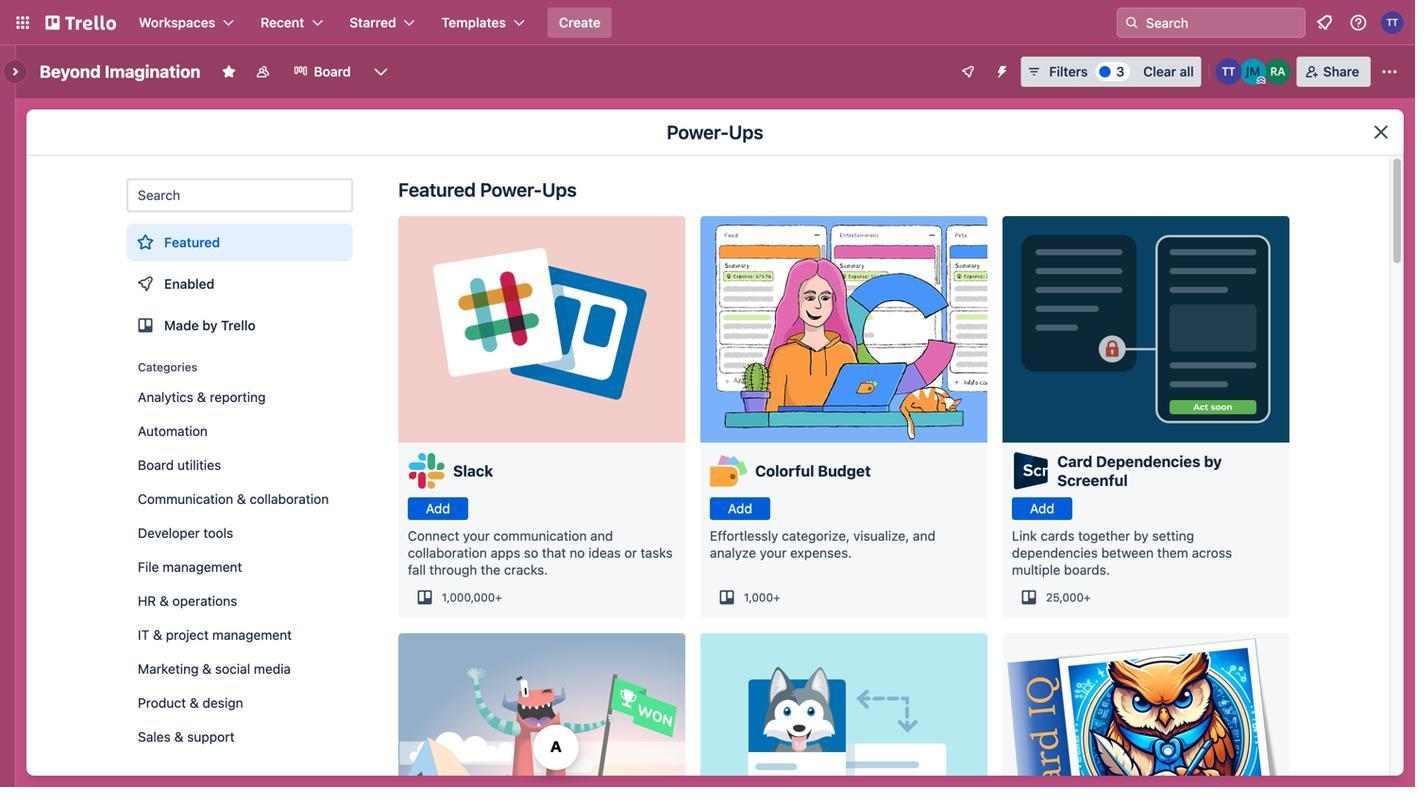 Task type: vqa. For each thing, say whether or not it's contained in the screenshot.


Task type: describe. For each thing, give the bounding box(es) containing it.
search image
[[1124, 15, 1140, 30]]

setting
[[1152, 528, 1194, 544]]

it
[[138, 627, 149, 643]]

them
[[1157, 545, 1188, 561]]

media
[[254, 661, 291, 677]]

product & design link
[[127, 688, 353, 718]]

board for board utilities
[[138, 457, 174, 473]]

1 vertical spatial management
[[212, 627, 292, 643]]

imagination
[[105, 61, 201, 82]]

jeremy miller (jeremymiller198) image
[[1240, 59, 1267, 85]]

starred button
[[338, 8, 426, 38]]

0 vertical spatial management
[[163, 559, 242, 575]]

colorful budget
[[755, 462, 871, 480]]

design
[[202, 695, 243, 711]]

& for operations
[[160, 593, 169, 609]]

by inside card dependencies by screenful
[[1204, 453, 1222, 471]]

clear all button
[[1136, 57, 1202, 87]]

ruby anderson (rubyanderson7) image
[[1265, 59, 1291, 85]]

communication & collaboration
[[138, 491, 329, 507]]

power-ups
[[667, 121, 763, 143]]

developer tools
[[138, 525, 233, 541]]

screenful
[[1057, 472, 1128, 490]]

analytics
[[138, 389, 193, 405]]

25,000
[[1046, 591, 1084, 604]]

+ for card dependencies by screenful
[[1084, 591, 1091, 604]]

by inside "link cards together by setting dependencies between them across multiple boards."
[[1134, 528, 1149, 544]]

1,000 +
[[744, 591, 780, 604]]

product
[[138, 695, 186, 711]]

& for support
[[174, 729, 183, 745]]

expenses.
[[790, 545, 852, 561]]

no
[[570, 545, 585, 561]]

& for collaboration
[[237, 491, 246, 507]]

clear all
[[1144, 64, 1194, 79]]

categorize,
[[782, 528, 850, 544]]

add button for slack
[[408, 498, 468, 520]]

featured for featured power-ups
[[398, 178, 476, 201]]

create button
[[548, 8, 612, 38]]

communication & collaboration link
[[127, 484, 353, 515]]

so
[[524, 545, 538, 561]]

cracks.
[[504, 562, 548, 578]]

link
[[1012, 528, 1037, 544]]

featured power-ups
[[398, 178, 577, 201]]

collaboration inside "connect your communication and collaboration apps so that no ideas or tasks fall through the cracks."
[[408, 545, 487, 561]]

automation
[[138, 423, 208, 439]]

card
[[1057, 453, 1093, 471]]

open information menu image
[[1349, 13, 1368, 32]]

trello
[[221, 318, 256, 333]]

support
[[187, 729, 235, 745]]

file management link
[[127, 552, 353, 583]]

featured for featured
[[164, 235, 220, 250]]

customize views image
[[372, 62, 390, 81]]

boards.
[[1064, 562, 1110, 578]]

0 vertical spatial ups
[[729, 121, 763, 143]]

analyze
[[710, 545, 756, 561]]

add button for colorful budget
[[710, 498, 770, 520]]

through
[[429, 562, 477, 578]]

share button
[[1297, 57, 1371, 87]]

1,000
[[744, 591, 773, 604]]

multiple
[[1012, 562, 1061, 578]]

beyond
[[40, 61, 101, 82]]

apps
[[491, 545, 520, 561]]

marketing
[[138, 661, 199, 677]]

share
[[1323, 64, 1360, 79]]

and for colorful budget
[[913, 528, 936, 544]]

between
[[1101, 545, 1154, 561]]

made by trello
[[164, 318, 256, 333]]

workspaces
[[139, 15, 215, 30]]

reporting
[[210, 389, 266, 405]]

or
[[624, 545, 637, 561]]

file
[[138, 559, 159, 575]]

1,000,000
[[442, 591, 495, 604]]

0 notifications image
[[1313, 11, 1336, 34]]

+ for slack
[[495, 591, 502, 604]]

project
[[166, 627, 209, 643]]

show menu image
[[1380, 62, 1399, 81]]

clear
[[1144, 64, 1176, 79]]

& for social
[[202, 661, 212, 677]]

board for board
[[314, 64, 351, 79]]

marketing & social media link
[[127, 654, 353, 684]]

& for project
[[153, 627, 162, 643]]

product & design
[[138, 695, 243, 711]]

board link
[[282, 57, 362, 87]]

1 horizontal spatial power-
[[667, 121, 729, 143]]

tools
[[203, 525, 233, 541]]

add button for card dependencies by screenful
[[1012, 498, 1073, 520]]

fall
[[408, 562, 426, 578]]

visualize,
[[853, 528, 909, 544]]

it & project management link
[[127, 620, 353, 650]]

0 horizontal spatial terry turtle (terryturtle) image
[[1216, 59, 1242, 85]]

sales & support
[[138, 729, 235, 745]]



Task type: locate. For each thing, give the bounding box(es) containing it.
recent button
[[249, 8, 334, 38]]

add button up cards
[[1012, 498, 1073, 520]]

by right made on the left top of the page
[[202, 318, 218, 333]]

your inside "connect your communication and collaboration apps so that no ideas or tasks fall through the cracks."
[[463, 528, 490, 544]]

0 horizontal spatial and
[[590, 528, 613, 544]]

& down board utilities link
[[237, 491, 246, 507]]

&
[[197, 389, 206, 405], [237, 491, 246, 507], [160, 593, 169, 609], [153, 627, 162, 643], [202, 661, 212, 677], [190, 695, 199, 711], [174, 729, 183, 745]]

create
[[559, 15, 601, 30]]

1 horizontal spatial your
[[760, 545, 787, 561]]

communication
[[493, 528, 587, 544]]

hr
[[138, 593, 156, 609]]

0 horizontal spatial ups
[[542, 178, 577, 201]]

featured
[[398, 178, 476, 201], [164, 235, 220, 250]]

by up between
[[1134, 528, 1149, 544]]

starred
[[350, 15, 396, 30]]

1 horizontal spatial add
[[728, 501, 752, 516]]

0 horizontal spatial collaboration
[[250, 491, 329, 507]]

1 vertical spatial power-
[[480, 178, 542, 201]]

add up cards
[[1030, 501, 1054, 516]]

automation link
[[127, 416, 353, 447]]

social
[[215, 661, 250, 677]]

0 horizontal spatial by
[[202, 318, 218, 333]]

1,000,000 +
[[442, 591, 502, 604]]

& right "analytics"
[[197, 389, 206, 405]]

board utilities
[[138, 457, 221, 473]]

0 horizontal spatial add button
[[408, 498, 468, 520]]

made by trello link
[[127, 307, 353, 345]]

3 add button from the left
[[1012, 498, 1073, 520]]

file management
[[138, 559, 242, 575]]

power-
[[667, 121, 729, 143], [480, 178, 542, 201]]

2 and from the left
[[913, 528, 936, 544]]

power ups image
[[961, 64, 976, 79]]

1 + from the left
[[495, 591, 502, 604]]

ups
[[729, 121, 763, 143], [542, 178, 577, 201]]

add for colorful budget
[[728, 501, 752, 516]]

& for reporting
[[197, 389, 206, 405]]

utilities
[[177, 457, 221, 473]]

across
[[1192, 545, 1232, 561]]

1 vertical spatial ups
[[542, 178, 577, 201]]

& right sales
[[174, 729, 183, 745]]

card dependencies by screenful
[[1057, 453, 1222, 490]]

& left the design
[[190, 695, 199, 711]]

+ for colorful budget
[[773, 591, 780, 604]]

2 add button from the left
[[710, 498, 770, 520]]

& right hr
[[160, 593, 169, 609]]

this member is an admin of this board. image
[[1257, 76, 1266, 85]]

and inside effortlessly categorize, visualize, and analyze your expenses.
[[913, 528, 936, 544]]

management up operations
[[163, 559, 242, 575]]

enabled link
[[127, 265, 353, 303]]

filters
[[1049, 64, 1088, 79]]

the
[[481, 562, 500, 578]]

0 horizontal spatial board
[[138, 457, 174, 473]]

2 vertical spatial by
[[1134, 528, 1149, 544]]

0 vertical spatial board
[[314, 64, 351, 79]]

made
[[164, 318, 199, 333]]

board left customize views icon
[[314, 64, 351, 79]]

1 horizontal spatial and
[[913, 528, 936, 544]]

0 vertical spatial power-
[[667, 121, 729, 143]]

3
[[1116, 64, 1125, 79]]

+
[[495, 591, 502, 604], [773, 591, 780, 604], [1084, 591, 1091, 604]]

1 add button from the left
[[408, 498, 468, 520]]

your down 'effortlessly'
[[760, 545, 787, 561]]

1 vertical spatial collaboration
[[408, 545, 487, 561]]

add
[[426, 501, 450, 516], [728, 501, 752, 516], [1030, 501, 1054, 516]]

3 add from the left
[[1030, 501, 1054, 516]]

+ down boards.
[[1084, 591, 1091, 604]]

your inside effortlessly categorize, visualize, and analyze your expenses.
[[760, 545, 787, 561]]

connect your communication and collaboration apps so that no ideas or tasks fall through the cracks.
[[408, 528, 673, 578]]

and up ideas
[[590, 528, 613, 544]]

your
[[463, 528, 490, 544], [760, 545, 787, 561]]

0 vertical spatial featured
[[398, 178, 476, 201]]

ideas
[[588, 545, 621, 561]]

0 vertical spatial your
[[463, 528, 490, 544]]

Board name text field
[[30, 57, 210, 87]]

star or unstar board image
[[221, 64, 236, 79]]

terry turtle (terryturtle) image
[[1381, 11, 1404, 34], [1216, 59, 1242, 85]]

2 horizontal spatial add
[[1030, 501, 1054, 516]]

management down "hr & operations" link
[[212, 627, 292, 643]]

0 vertical spatial by
[[202, 318, 218, 333]]

1 horizontal spatial +
[[773, 591, 780, 604]]

1 horizontal spatial featured
[[398, 178, 476, 201]]

add button up 'effortlessly'
[[710, 498, 770, 520]]

marketing & social media
[[138, 661, 291, 677]]

your up the
[[463, 528, 490, 544]]

developer
[[138, 525, 200, 541]]

colorful
[[755, 462, 814, 480]]

2 + from the left
[[773, 591, 780, 604]]

1 horizontal spatial ups
[[729, 121, 763, 143]]

and for slack
[[590, 528, 613, 544]]

it & project management
[[138, 627, 292, 643]]

hr & operations link
[[127, 586, 353, 617]]

all
[[1180, 64, 1194, 79]]

add up 'effortlessly'
[[728, 501, 752, 516]]

and right visualize,
[[913, 528, 936, 544]]

terry turtle (terryturtle) image left this member is an admin of this board. image
[[1216, 59, 1242, 85]]

and
[[590, 528, 613, 544], [913, 528, 936, 544]]

enabled
[[164, 276, 215, 292]]

primary element
[[0, 0, 1415, 45]]

1 horizontal spatial board
[[314, 64, 351, 79]]

1 add from the left
[[426, 501, 450, 516]]

1 vertical spatial board
[[138, 457, 174, 473]]

collaboration down board utilities link
[[250, 491, 329, 507]]

0 horizontal spatial your
[[463, 528, 490, 544]]

workspaces button
[[127, 8, 246, 38]]

cards
[[1041, 528, 1075, 544]]

slack
[[453, 462, 493, 480]]

board utilities link
[[127, 450, 353, 481]]

3 + from the left
[[1084, 591, 1091, 604]]

categories
[[138, 361, 197, 374]]

add for slack
[[426, 501, 450, 516]]

collaboration up through
[[408, 545, 487, 561]]

+ down the
[[495, 591, 502, 604]]

1 horizontal spatial by
[[1134, 528, 1149, 544]]

link cards together by setting dependencies between them across multiple boards.
[[1012, 528, 1232, 578]]

0 horizontal spatial add
[[426, 501, 450, 516]]

operations
[[172, 593, 237, 609]]

2 horizontal spatial +
[[1084, 591, 1091, 604]]

1 vertical spatial featured
[[164, 235, 220, 250]]

+ down 'effortlessly'
[[773, 591, 780, 604]]

management
[[163, 559, 242, 575], [212, 627, 292, 643]]

automation image
[[987, 57, 1013, 83]]

& inside "link"
[[197, 389, 206, 405]]

0 horizontal spatial +
[[495, 591, 502, 604]]

0 vertical spatial collaboration
[[250, 491, 329, 507]]

add button up connect
[[408, 498, 468, 520]]

featured link
[[127, 224, 353, 262]]

0 vertical spatial terry turtle (terryturtle) image
[[1381, 11, 1404, 34]]

collaboration
[[250, 491, 329, 507], [408, 545, 487, 561]]

workspace visible image
[[255, 64, 270, 79]]

board down automation
[[138, 457, 174, 473]]

25,000 +
[[1046, 591, 1091, 604]]

2 add from the left
[[728, 501, 752, 516]]

terry turtle (terryturtle) image right open information menu image
[[1381, 11, 1404, 34]]

1 vertical spatial by
[[1204, 453, 1222, 471]]

& right it
[[153, 627, 162, 643]]

budget
[[818, 462, 871, 480]]

developer tools link
[[127, 518, 353, 549]]

communication
[[138, 491, 233, 507]]

2 horizontal spatial by
[[1204, 453, 1222, 471]]

effortlessly
[[710, 528, 778, 544]]

add up connect
[[426, 501, 450, 516]]

1 horizontal spatial terry turtle (terryturtle) image
[[1381, 11, 1404, 34]]

dependencies
[[1012, 545, 1098, 561]]

1 and from the left
[[590, 528, 613, 544]]

Search field
[[1140, 8, 1305, 37]]

Search text field
[[127, 178, 353, 212]]

dependencies
[[1096, 453, 1201, 471]]

1 horizontal spatial add button
[[710, 498, 770, 520]]

& for design
[[190, 695, 199, 711]]

analytics & reporting
[[138, 389, 266, 405]]

recent
[[261, 15, 304, 30]]

beyond imagination
[[40, 61, 201, 82]]

sales & support link
[[127, 722, 353, 752]]

back to home image
[[45, 8, 116, 38]]

tasks
[[641, 545, 673, 561]]

effortlessly categorize, visualize, and analyze your expenses.
[[710, 528, 936, 561]]

add for card dependencies by screenful
[[1030, 501, 1054, 516]]

sales
[[138, 729, 171, 745]]

and inside "connect your communication and collaboration apps so that no ideas or tasks fall through the cracks."
[[590, 528, 613, 544]]

connect
[[408, 528, 459, 544]]

0 horizontal spatial featured
[[164, 235, 220, 250]]

& left social
[[202, 661, 212, 677]]

2 horizontal spatial add button
[[1012, 498, 1073, 520]]

1 vertical spatial your
[[760, 545, 787, 561]]

by right dependencies
[[1204, 453, 1222, 471]]

0 horizontal spatial power-
[[480, 178, 542, 201]]

1 horizontal spatial collaboration
[[408, 545, 487, 561]]

1 vertical spatial terry turtle (terryturtle) image
[[1216, 59, 1242, 85]]



